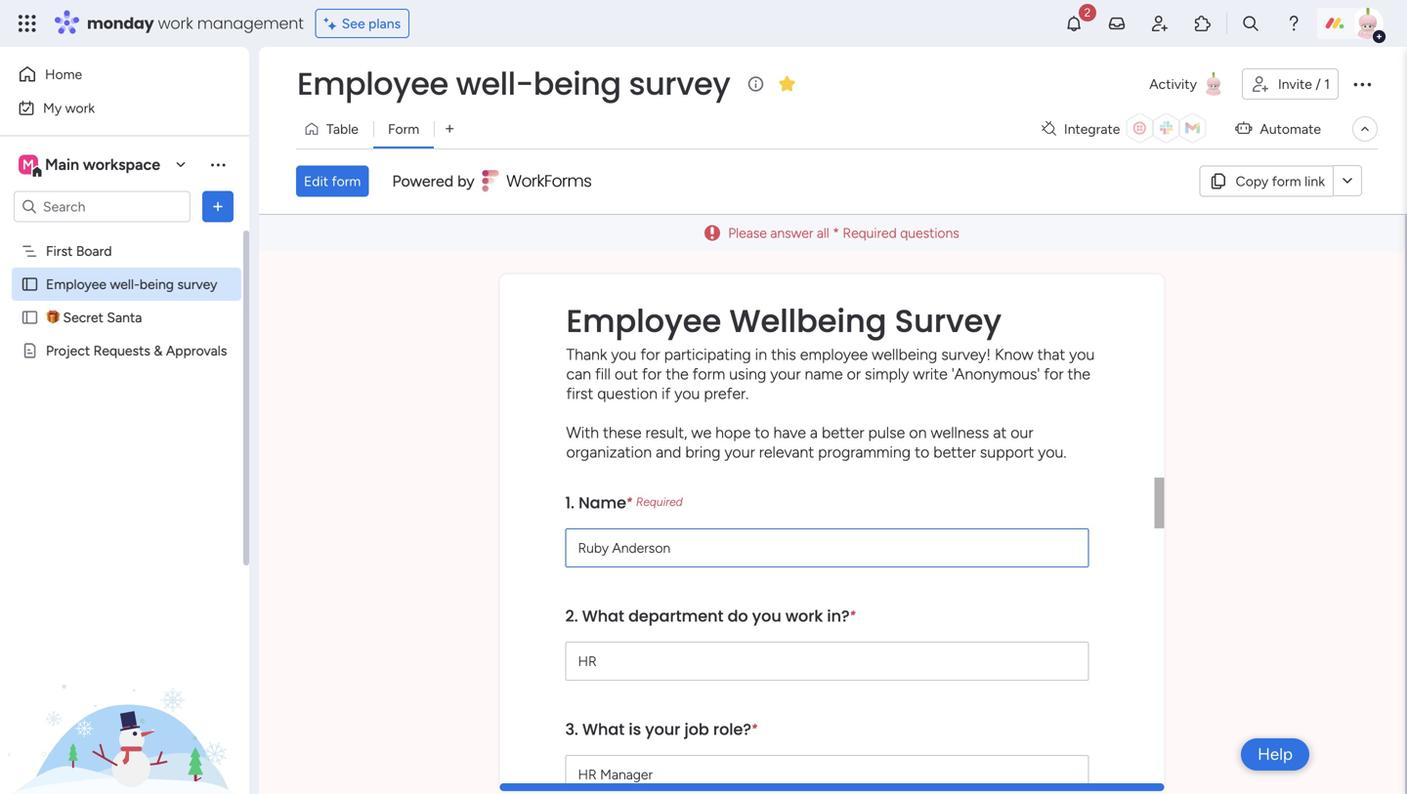 Task type: describe. For each thing, give the bounding box(es) containing it.
lottie animation image
[[0, 597, 249, 795]]

if
[[662, 384, 671, 403]]

please answer all * required questions
[[729, 225, 960, 241]]

see plans button
[[316, 9, 410, 38]]

monday
[[87, 12, 154, 34]]

0 horizontal spatial better
[[822, 424, 865, 442]]

support
[[981, 443, 1035, 462]]

edit form button
[[296, 166, 369, 197]]

at
[[994, 424, 1007, 442]]

lottie animation element
[[0, 597, 249, 795]]

table button
[[296, 113, 373, 145]]

2. what department do you work in? *
[[566, 605, 856, 627]]

/
[[1316, 76, 1322, 92]]

activity button
[[1142, 68, 1235, 100]]

employee
[[801, 345, 868, 364]]

project requests & approvals
[[46, 343, 227, 359]]

these
[[603, 424, 642, 442]]

survey!
[[942, 345, 991, 364]]

public board image
[[21, 308, 39, 327]]

1. name * required
[[566, 492, 683, 514]]

integrate
[[1065, 121, 1121, 137]]

0 vertical spatial to
[[755, 424, 770, 442]]

'anonymous'
[[952, 365, 1041, 384]]

options image
[[208, 197, 228, 217]]

on
[[910, 424, 927, 442]]

for up if
[[642, 365, 662, 384]]

thank
[[567, 345, 607, 364]]

approvals
[[166, 343, 227, 359]]

work inside 1. name group
[[786, 605, 824, 627]]

your inside with these result, we hope to have a better pulse on wellness at our organization and bring your relevant programming to better support you.
[[725, 443, 756, 462]]

secret
[[63, 309, 104, 326]]

1
[[1325, 76, 1331, 92]]

workspace
[[83, 155, 160, 174]]

search everything image
[[1242, 14, 1261, 33]]

apps image
[[1194, 14, 1213, 33]]

simply
[[865, 365, 910, 384]]

copy form link button
[[1200, 165, 1334, 197]]

hope
[[716, 424, 751, 442]]

1 horizontal spatial well-
[[456, 62, 534, 106]]

thank you for participating in this employee wellbeing survey! know that you can fill out for the form using your name or simply write 'anonymous' for the first question if you prefer.
[[567, 345, 1095, 403]]

collapse board header image
[[1358, 121, 1374, 137]]

name
[[805, 365, 843, 384]]

pulse
[[869, 424, 906, 442]]

employee wellbeing survey
[[567, 299, 1002, 343]]

form
[[388, 121, 420, 137]]

this
[[771, 345, 797, 364]]

survey
[[895, 299, 1002, 343]]

have
[[774, 424, 807, 442]]

workforms logo image
[[483, 166, 593, 197]]

home button
[[12, 59, 210, 90]]

Employee well-being survey field
[[292, 62, 736, 106]]

* inside 1. name * required
[[627, 495, 633, 509]]

programming
[[818, 443, 911, 462]]

invite
[[1279, 76, 1313, 92]]

1 horizontal spatial being
[[534, 62, 621, 106]]

first
[[46, 243, 73, 260]]

list box containing first board
[[0, 231, 249, 632]]

well- inside list box
[[110, 276, 140, 293]]

&
[[154, 343, 163, 359]]

plans
[[369, 15, 401, 32]]

what for 2.
[[582, 605, 625, 627]]

out
[[615, 365, 638, 384]]

for down that
[[1045, 365, 1064, 384]]

form for copy
[[1273, 173, 1302, 189]]

main workspace
[[45, 155, 160, 174]]

1 horizontal spatial to
[[915, 443, 930, 462]]

questions
[[901, 225, 960, 241]]

* right all
[[833, 225, 840, 241]]

notifications image
[[1065, 14, 1084, 33]]

form button
[[373, 113, 434, 145]]

2. What department do you work in? field
[[566, 642, 1090, 681]]

copy form link
[[1236, 173, 1326, 189]]

1. name group containing 3. what is your job role?
[[566, 705, 1090, 795]]

write
[[914, 365, 948, 384]]

1. name group containing 1. name
[[566, 478, 1090, 591]]

workspace options image
[[208, 155, 228, 174]]

1. Name field
[[566, 529, 1090, 568]]

autopilot image
[[1236, 116, 1253, 141]]

and
[[656, 443, 682, 462]]

* inside 2. what department do you work in? *
[[850, 608, 856, 623]]

public board image
[[21, 275, 39, 294]]

in?
[[828, 605, 850, 627]]

organization
[[567, 443, 652, 462]]

participating
[[664, 345, 752, 364]]

my
[[43, 100, 62, 116]]

invite members image
[[1151, 14, 1170, 33]]

role?
[[714, 719, 752, 741]]

invite / 1
[[1279, 76, 1331, 92]]

2 image
[[1079, 1, 1097, 23]]

that
[[1038, 345, 1066, 364]]

1 horizontal spatial employee
[[297, 62, 448, 106]]

dapulse integrations image
[[1042, 122, 1057, 136]]

error image
[[705, 225, 721, 241]]

edit
[[304, 173, 329, 190]]

answer
[[771, 225, 814, 241]]

result,
[[646, 424, 688, 442]]

job
[[685, 719, 710, 741]]

our
[[1011, 424, 1034, 442]]

powered
[[392, 172, 454, 191]]

using
[[730, 365, 767, 384]]

1 horizontal spatial required
[[843, 225, 897, 241]]

question
[[598, 384, 658, 403]]

select product image
[[18, 14, 37, 33]]

workspace selection element
[[19, 153, 163, 178]]

options image
[[1351, 72, 1375, 96]]



Task type: locate. For each thing, give the bounding box(es) containing it.
0 horizontal spatial to
[[755, 424, 770, 442]]

see
[[342, 15, 365, 32]]

2 vertical spatial employee
[[567, 299, 722, 343]]

we
[[692, 424, 712, 442]]

fill
[[595, 365, 611, 384]]

required right all
[[843, 225, 897, 241]]

form form
[[259, 251, 1406, 795]]

employee well-being survey up santa
[[46, 276, 218, 293]]

progress bar
[[500, 784, 1165, 792]]

1 horizontal spatial form
[[693, 365, 726, 384]]

2 horizontal spatial employee
[[567, 299, 722, 343]]

you.
[[1039, 443, 1067, 462]]

what left is
[[583, 719, 625, 741]]

form for edit
[[332, 173, 361, 190]]

3 1. name group from the top
[[566, 705, 1090, 795]]

my work button
[[12, 92, 210, 124]]

0 horizontal spatial form
[[332, 173, 361, 190]]

remove from favorites image
[[778, 74, 797, 93]]

wellbeing
[[730, 299, 887, 343]]

better down wellness
[[934, 443, 977, 462]]

your right is
[[646, 719, 681, 741]]

2 the from the left
[[1068, 365, 1091, 384]]

home
[[45, 66, 82, 83]]

being
[[534, 62, 621, 106], [140, 276, 174, 293]]

0 vertical spatial required
[[843, 225, 897, 241]]

you right that
[[1070, 345, 1095, 364]]

better up programming
[[822, 424, 865, 442]]

your
[[771, 365, 801, 384], [725, 443, 756, 462], [646, 719, 681, 741]]

1 vertical spatial required
[[636, 495, 683, 509]]

0 vertical spatial work
[[158, 12, 193, 34]]

is
[[629, 719, 641, 741]]

2 horizontal spatial work
[[786, 605, 824, 627]]

0 horizontal spatial survey
[[177, 276, 218, 293]]

a
[[810, 424, 818, 442]]

what right 2.
[[582, 605, 625, 627]]

0 vertical spatial what
[[582, 605, 625, 627]]

being inside list box
[[140, 276, 174, 293]]

or
[[847, 365, 861, 384]]

survey up "approvals"
[[177, 276, 218, 293]]

required
[[843, 225, 897, 241], [636, 495, 683, 509]]

to down 'on'
[[915, 443, 930, 462]]

1 horizontal spatial better
[[934, 443, 977, 462]]

0 horizontal spatial work
[[65, 100, 95, 116]]

0 horizontal spatial required
[[636, 495, 683, 509]]

invite / 1 button
[[1243, 68, 1339, 100]]

1 1. name group from the top
[[566, 478, 1090, 591]]

* inside the 3. what is your job role? *
[[752, 722, 758, 736]]

1 horizontal spatial survey
[[629, 62, 731, 106]]

work
[[158, 12, 193, 34], [65, 100, 95, 116], [786, 605, 824, 627]]

employee well-being survey up add view image at the top
[[297, 62, 731, 106]]

workspace image
[[19, 154, 38, 176]]

1 horizontal spatial work
[[158, 12, 193, 34]]

you right if
[[675, 384, 700, 403]]

help button
[[1242, 739, 1310, 771]]

employee down first board
[[46, 276, 107, 293]]

you right do
[[753, 605, 782, 627]]

show board description image
[[744, 74, 768, 94]]

3. What is your job role? field
[[566, 756, 1090, 795]]

work inside button
[[65, 100, 95, 116]]

employee inside form form
[[567, 299, 722, 343]]

1.
[[566, 492, 575, 514]]

🎁
[[46, 309, 60, 326]]

form
[[1273, 173, 1302, 189], [332, 173, 361, 190], [693, 365, 726, 384]]

for up question
[[641, 345, 661, 364]]

monday work management
[[87, 12, 304, 34]]

2.
[[566, 605, 578, 627]]

work for monday
[[158, 12, 193, 34]]

0 vertical spatial employee well-being survey
[[297, 62, 731, 106]]

list box
[[0, 231, 249, 632]]

requests
[[93, 343, 150, 359]]

0 horizontal spatial well-
[[110, 276, 140, 293]]

0 vertical spatial being
[[534, 62, 621, 106]]

1. name group
[[566, 478, 1090, 591], [566, 591, 1090, 705], [566, 705, 1090, 795]]

work right the my
[[65, 100, 95, 116]]

1 vertical spatial being
[[140, 276, 174, 293]]

1 horizontal spatial the
[[1068, 365, 1091, 384]]

bring
[[686, 443, 721, 462]]

project
[[46, 343, 90, 359]]

form inside copy form link button
[[1273, 173, 1302, 189]]

to
[[755, 424, 770, 442], [915, 443, 930, 462]]

wellness
[[931, 424, 990, 442]]

3. what is your job role? *
[[566, 719, 758, 741]]

name
[[579, 492, 627, 514]]

what
[[582, 605, 625, 627], [583, 719, 625, 741]]

please
[[729, 225, 767, 241]]

santa
[[107, 309, 142, 326]]

employee up out on the left of page
[[567, 299, 722, 343]]

2 horizontal spatial your
[[771, 365, 801, 384]]

you up out on the left of page
[[611, 345, 637, 364]]

see plans
[[342, 15, 401, 32]]

progress bar inside form form
[[500, 784, 1165, 792]]

inbox image
[[1108, 14, 1127, 33]]

2 horizontal spatial form
[[1273, 173, 1302, 189]]

required down and
[[636, 495, 683, 509]]

required inside 1. name * required
[[636, 495, 683, 509]]

my work
[[43, 100, 95, 116]]

0 horizontal spatial employee well-being survey
[[46, 276, 218, 293]]

with these result, we hope to have a better pulse on wellness at our organization and bring your relevant programming to better support you.
[[567, 424, 1067, 462]]

option
[[0, 234, 249, 238]]

powered by
[[392, 172, 475, 191]]

management
[[197, 12, 304, 34]]

automate
[[1261, 121, 1322, 137]]

table
[[327, 121, 359, 137]]

🎁 secret santa
[[46, 309, 142, 326]]

0 vertical spatial well-
[[456, 62, 534, 106]]

* right job
[[752, 722, 758, 736]]

3.
[[566, 719, 579, 741]]

with
[[567, 424, 599, 442]]

0 vertical spatial better
[[822, 424, 865, 442]]

main
[[45, 155, 79, 174]]

1 vertical spatial survey
[[177, 276, 218, 293]]

2 1. name group from the top
[[566, 591, 1090, 705]]

0 horizontal spatial being
[[140, 276, 174, 293]]

by
[[458, 172, 475, 191]]

1 vertical spatial better
[[934, 443, 977, 462]]

form right edit
[[332, 173, 361, 190]]

what for 3.
[[583, 719, 625, 741]]

employee up table
[[297, 62, 448, 106]]

relevant
[[759, 443, 815, 462]]

1 the from the left
[[666, 365, 689, 384]]

survey left show board description image on the right top of the page
[[629, 62, 731, 106]]

your down this
[[771, 365, 801, 384]]

* down organization
[[627, 495, 633, 509]]

m
[[23, 156, 34, 173]]

1 vertical spatial work
[[65, 100, 95, 116]]

edit form
[[304, 173, 361, 190]]

help image
[[1285, 14, 1304, 33]]

can
[[567, 365, 592, 384]]

survey
[[629, 62, 731, 106], [177, 276, 218, 293]]

0 horizontal spatial the
[[666, 365, 689, 384]]

1 vertical spatial your
[[725, 443, 756, 462]]

1. name group containing 2. what department do you work in?
[[566, 591, 1090, 705]]

1 vertical spatial what
[[583, 719, 625, 741]]

in
[[755, 345, 768, 364]]

form inside thank you for participating in this employee wellbeing survey! know that you can fill out for the form using your name or simply write 'anonymous' for the first question if you prefer.
[[693, 365, 726, 384]]

the up if
[[666, 365, 689, 384]]

1 vertical spatial employee
[[46, 276, 107, 293]]

employee
[[297, 62, 448, 106], [46, 276, 107, 293], [567, 299, 722, 343]]

to left have
[[755, 424, 770, 442]]

first board
[[46, 243, 112, 260]]

form down participating
[[693, 365, 726, 384]]

for
[[641, 345, 661, 364], [642, 365, 662, 384], [1045, 365, 1064, 384]]

work for my
[[65, 100, 95, 116]]

1 vertical spatial well-
[[110, 276, 140, 293]]

0 horizontal spatial your
[[646, 719, 681, 741]]

form inside the edit form button
[[332, 173, 361, 190]]

your inside 1. name group
[[646, 719, 681, 741]]

your inside thank you for participating in this employee wellbeing survey! know that you can fill out for the form using your name or simply write 'anonymous' for the first question if you prefer.
[[771, 365, 801, 384]]

*
[[833, 225, 840, 241], [627, 495, 633, 509], [850, 608, 856, 623], [752, 722, 758, 736]]

0 vertical spatial survey
[[629, 62, 731, 106]]

first
[[567, 384, 594, 403]]

help
[[1258, 745, 1294, 765]]

ruby anderson image
[[1353, 8, 1384, 39]]

1 vertical spatial employee well-being survey
[[46, 276, 218, 293]]

1 horizontal spatial employee well-being survey
[[297, 62, 731, 106]]

2 vertical spatial your
[[646, 719, 681, 741]]

board
[[76, 243, 112, 260]]

* up 2. what department do you work in? field
[[850, 608, 856, 623]]

work left in?
[[786, 605, 824, 627]]

employee well-being survey inside list box
[[46, 276, 218, 293]]

survey inside list box
[[177, 276, 218, 293]]

0 vertical spatial your
[[771, 365, 801, 384]]

you
[[611, 345, 637, 364], [1070, 345, 1095, 364], [675, 384, 700, 403], [753, 605, 782, 627]]

Search in workspace field
[[41, 196, 163, 218]]

0 vertical spatial employee
[[297, 62, 448, 106]]

know
[[995, 345, 1034, 364]]

your down hope
[[725, 443, 756, 462]]

1 horizontal spatial your
[[725, 443, 756, 462]]

the right 'anonymous'
[[1068, 365, 1091, 384]]

wellbeing
[[872, 345, 938, 364]]

well-
[[456, 62, 534, 106], [110, 276, 140, 293]]

form left link
[[1273, 173, 1302, 189]]

add view image
[[446, 122, 454, 136]]

link
[[1305, 173, 1326, 189]]

0 horizontal spatial employee
[[46, 276, 107, 293]]

1 vertical spatial to
[[915, 443, 930, 462]]

the
[[666, 365, 689, 384], [1068, 365, 1091, 384]]

work right the monday
[[158, 12, 193, 34]]

department
[[629, 605, 724, 627]]

2 vertical spatial work
[[786, 605, 824, 627]]



Task type: vqa. For each thing, say whether or not it's contained in the screenshot.
bottom COMPLETE
no



